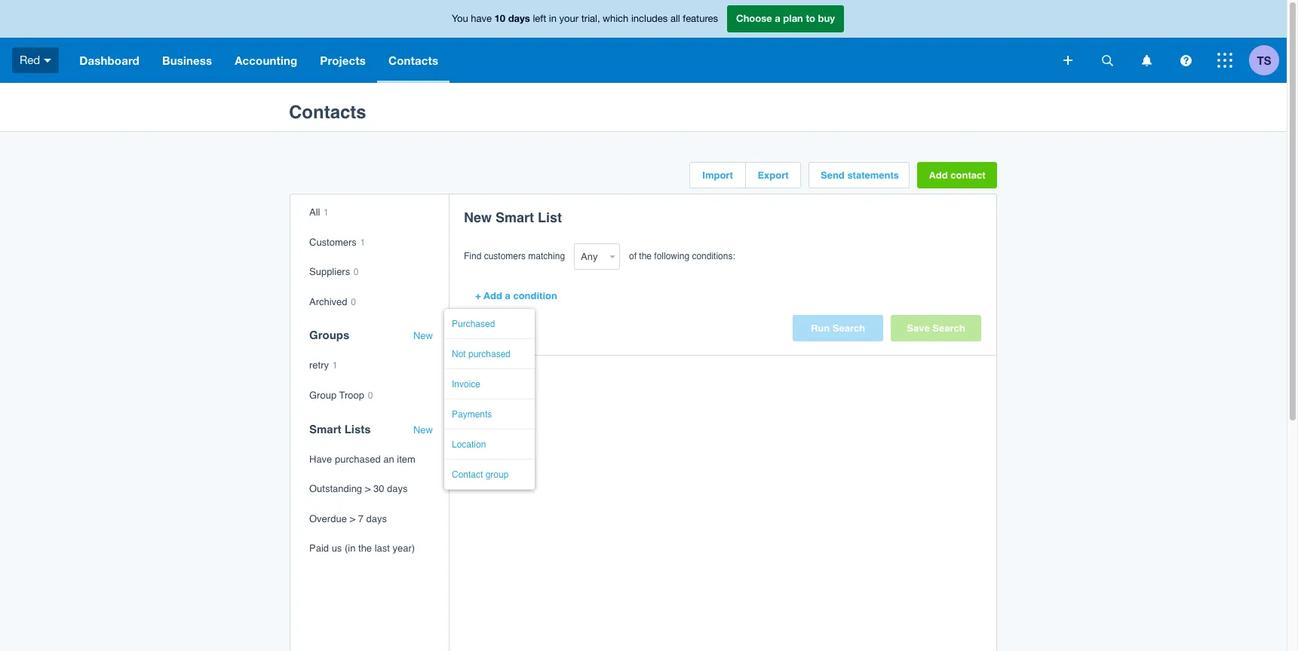 Task type: describe. For each thing, give the bounding box(es) containing it.
group troop 0
[[309, 390, 373, 401]]

+ add a condition
[[475, 290, 557, 302]]

groups
[[309, 329, 350, 342]]

projects
[[320, 54, 366, 67]]

svg image inside red popup button
[[44, 59, 51, 62]]

import
[[703, 170, 733, 181]]

new for groups the new link
[[413, 331, 433, 342]]

which
[[603, 13, 629, 24]]

run search
[[811, 323, 865, 334]]

run search button
[[793, 315, 883, 342]]

import button
[[690, 163, 745, 188]]

features
[[683, 13, 718, 24]]

all 1
[[309, 207, 329, 218]]

accounting
[[235, 54, 297, 67]]

have
[[309, 454, 332, 465]]

overdue
[[309, 514, 347, 525]]

dashboard
[[79, 54, 140, 67]]

of
[[629, 251, 637, 262]]

you have 10 days left in your trial, which includes all features
[[452, 12, 718, 24]]

plan
[[783, 12, 803, 24]]

dashboard link
[[68, 38, 151, 83]]

1 horizontal spatial smart
[[496, 210, 534, 226]]

location link
[[452, 440, 512, 451]]

0 horizontal spatial svg image
[[1180, 55, 1192, 66]]

statements
[[848, 170, 899, 181]]

overdue > 7 days
[[309, 514, 387, 525]]

send
[[821, 170, 845, 181]]

choose a plan to buy
[[736, 12, 835, 24]]

to
[[806, 12, 816, 24]]

a inside button
[[505, 290, 511, 302]]

red
[[20, 53, 40, 66]]

1 vertical spatial contacts
[[289, 102, 366, 123]]

conditions:
[[692, 251, 735, 262]]

all
[[671, 13, 680, 24]]

+ add a condition button
[[464, 283, 569, 309]]

1 vertical spatial smart
[[309, 423, 341, 436]]

have purchased an item
[[309, 454, 416, 465]]

condition
[[513, 290, 557, 302]]

> for overdue
[[350, 514, 355, 525]]

0 horizontal spatial add
[[484, 290, 502, 302]]

red button
[[0, 38, 68, 83]]

> for outstanding
[[365, 484, 371, 495]]

1 for groups
[[332, 361, 337, 371]]

you
[[452, 13, 468, 24]]

0 vertical spatial add
[[929, 170, 948, 181]]

10
[[495, 12, 506, 24]]

archived
[[309, 296, 347, 308]]

add contact
[[929, 170, 986, 181]]

have
[[471, 13, 492, 24]]

suppliers 0
[[309, 266, 359, 278]]

payments
[[452, 410, 492, 420]]

contact group
[[452, 470, 509, 481]]

find
[[464, 251, 482, 262]]

troop
[[339, 390, 364, 401]]

1 inside all 1
[[324, 207, 329, 218]]

find customers matching
[[464, 251, 565, 262]]

business
[[162, 54, 212, 67]]

send statements button
[[810, 163, 909, 188]]

projects button
[[309, 38, 377, 83]]

accounting button
[[223, 38, 309, 83]]

(in
[[345, 543, 356, 555]]

customers
[[484, 251, 526, 262]]

business button
[[151, 38, 223, 83]]

an
[[383, 454, 394, 465]]

save search button
[[891, 315, 982, 342]]

buy
[[818, 12, 835, 24]]

list
[[538, 210, 562, 226]]

matching
[[528, 251, 565, 262]]

save
[[907, 323, 930, 334]]

retry
[[309, 360, 329, 371]]

run
[[811, 323, 830, 334]]



Task type: locate. For each thing, give the bounding box(es) containing it.
0 vertical spatial new
[[464, 210, 492, 226]]

All text field
[[574, 244, 607, 270]]

1 horizontal spatial add
[[929, 170, 948, 181]]

search right save
[[933, 323, 965, 334]]

1 vertical spatial new link
[[413, 424, 433, 436]]

new smart list
[[464, 210, 562, 226]]

new for smart lists the new link
[[413, 424, 433, 436]]

1 horizontal spatial 1
[[332, 361, 337, 371]]

> left 7
[[350, 514, 355, 525]]

1 vertical spatial the
[[358, 543, 372, 555]]

purchased for have
[[335, 454, 381, 465]]

purchased
[[452, 319, 495, 330]]

group
[[486, 470, 509, 481]]

0 vertical spatial contacts
[[389, 54, 438, 67]]

0 right suppliers
[[354, 267, 359, 278]]

last
[[375, 543, 390, 555]]

+
[[475, 290, 481, 302]]

new link for smart lists
[[413, 424, 433, 436]]

smart up have
[[309, 423, 341, 436]]

0 vertical spatial smart
[[496, 210, 534, 226]]

0 horizontal spatial >
[[350, 514, 355, 525]]

search inside run search button
[[833, 323, 865, 334]]

2 vertical spatial days
[[366, 514, 387, 525]]

0 for archived
[[351, 297, 356, 308]]

search for save search
[[933, 323, 965, 334]]

purchased link
[[452, 319, 512, 330]]

customers 1
[[309, 237, 365, 248]]

0 vertical spatial >
[[365, 484, 371, 495]]

location
[[452, 440, 486, 450]]

a
[[775, 12, 781, 24], [505, 290, 511, 302]]

1 horizontal spatial svg image
[[1218, 53, 1233, 68]]

outstanding > 30 days
[[309, 484, 408, 495]]

>
[[365, 484, 371, 495], [350, 514, 355, 525]]

1 vertical spatial new
[[413, 331, 433, 342]]

0 horizontal spatial purchased
[[335, 454, 381, 465]]

ts
[[1257, 53, 1272, 67]]

of the following conditions:
[[629, 251, 735, 262]]

choose
[[736, 12, 772, 24]]

days right 30
[[387, 484, 408, 495]]

contacts right projects popup button
[[389, 54, 438, 67]]

trial,
[[581, 13, 600, 24]]

0 inside group troop 0
[[368, 391, 373, 401]]

0 horizontal spatial contacts
[[289, 102, 366, 123]]

save search
[[907, 323, 965, 334]]

export button
[[746, 163, 800, 188]]

0 horizontal spatial 1
[[324, 207, 329, 218]]

search right run
[[833, 323, 865, 334]]

7
[[358, 514, 364, 525]]

1 vertical spatial 0
[[351, 297, 356, 308]]

item
[[397, 454, 416, 465]]

contacts inside dropdown button
[[389, 54, 438, 67]]

customers
[[309, 237, 357, 248]]

0 inside suppliers 0
[[354, 267, 359, 278]]

days
[[508, 12, 530, 24], [387, 484, 408, 495], [366, 514, 387, 525]]

smart lists
[[309, 423, 371, 436]]

includes
[[631, 13, 668, 24]]

the right of
[[639, 251, 652, 262]]

0 vertical spatial the
[[639, 251, 652, 262]]

0 vertical spatial 1
[[324, 207, 329, 218]]

your
[[559, 13, 579, 24]]

days for 10
[[508, 12, 530, 24]]

1 vertical spatial >
[[350, 514, 355, 525]]

30
[[373, 484, 384, 495]]

0 vertical spatial 0
[[354, 267, 359, 278]]

0 horizontal spatial search
[[833, 323, 865, 334]]

ts button
[[1249, 38, 1287, 83]]

1 vertical spatial add
[[484, 290, 502, 302]]

1 vertical spatial purchased
[[335, 454, 381, 465]]

1 inside retry 1
[[332, 361, 337, 371]]

new for new smart list
[[464, 210, 492, 226]]

add right the +
[[484, 290, 502, 302]]

2 vertical spatial 0
[[368, 391, 373, 401]]

1 horizontal spatial contacts
[[389, 54, 438, 67]]

paid us (in the last year)
[[309, 543, 415, 555]]

search
[[833, 323, 865, 334], [933, 323, 965, 334]]

paid
[[309, 543, 329, 555]]

svg image
[[1218, 53, 1233, 68], [1180, 55, 1192, 66]]

invoice
[[452, 379, 481, 390]]

send statements
[[821, 170, 899, 181]]

1 right customers
[[360, 237, 365, 248]]

1 right 'retry'
[[332, 361, 337, 371]]

1 horizontal spatial the
[[639, 251, 652, 262]]

1 vertical spatial a
[[505, 290, 511, 302]]

1 inside customers 1
[[360, 237, 365, 248]]

add contact button
[[917, 162, 997, 189]]

0 right archived
[[351, 297, 356, 308]]

contact
[[452, 470, 483, 481]]

2 horizontal spatial 1
[[360, 237, 365, 248]]

1 horizontal spatial a
[[775, 12, 781, 24]]

0 inside archived 0
[[351, 297, 356, 308]]

0 vertical spatial a
[[775, 12, 781, 24]]

1 new link from the top
[[413, 331, 433, 342]]

left
[[533, 13, 546, 24]]

contacts
[[389, 54, 438, 67], [289, 102, 366, 123]]

contact group link
[[452, 470, 512, 481]]

the right (in
[[358, 543, 372, 555]]

0 for suppliers
[[354, 267, 359, 278]]

svg image
[[1102, 55, 1113, 66], [1142, 55, 1152, 66], [1064, 56, 1073, 65], [44, 59, 51, 62]]

add left contact
[[929, 170, 948, 181]]

smart left list
[[496, 210, 534, 226]]

purchased for not
[[469, 349, 511, 360]]

1 for all
[[360, 237, 365, 248]]

days right 10
[[508, 12, 530, 24]]

export
[[758, 170, 789, 181]]

payments link
[[452, 410, 512, 421]]

0 horizontal spatial a
[[505, 290, 511, 302]]

purchased
[[469, 349, 511, 360], [335, 454, 381, 465]]

banner containing ts
[[0, 0, 1287, 83]]

in
[[549, 13, 557, 24]]

lists
[[345, 423, 371, 436]]

> left 30
[[365, 484, 371, 495]]

2 vertical spatial 1
[[332, 361, 337, 371]]

1 horizontal spatial search
[[933, 323, 965, 334]]

outstanding
[[309, 484, 362, 495]]

0 vertical spatial days
[[508, 12, 530, 24]]

following
[[654, 251, 690, 262]]

the
[[639, 251, 652, 262], [358, 543, 372, 555]]

retry 1
[[309, 360, 337, 371]]

1
[[324, 207, 329, 218], [360, 237, 365, 248], [332, 361, 337, 371]]

2 vertical spatial new
[[413, 424, 433, 436]]

contacts button
[[377, 38, 450, 83]]

add
[[929, 170, 948, 181], [484, 290, 502, 302]]

not purchased link
[[452, 349, 512, 360]]

a left condition
[[505, 290, 511, 302]]

purchased right not
[[469, 349, 511, 360]]

0 right 'troop'
[[368, 391, 373, 401]]

1 vertical spatial days
[[387, 484, 408, 495]]

new link for groups
[[413, 331, 433, 342]]

search inside save search button
[[933, 323, 965, 334]]

days for 7
[[366, 514, 387, 525]]

0 horizontal spatial smart
[[309, 423, 341, 436]]

year)
[[393, 543, 415, 555]]

purchased up outstanding > 30 days
[[335, 454, 381, 465]]

2 new link from the top
[[413, 424, 433, 436]]

1 vertical spatial 1
[[360, 237, 365, 248]]

0 horizontal spatial the
[[358, 543, 372, 555]]

2 search from the left
[[933, 323, 965, 334]]

0 vertical spatial new link
[[413, 331, 433, 342]]

not
[[452, 349, 466, 360]]

new link
[[413, 331, 433, 342], [413, 424, 433, 436]]

days right 7
[[366, 514, 387, 525]]

1 horizontal spatial purchased
[[469, 349, 511, 360]]

contacts down projects popup button
[[289, 102, 366, 123]]

1 search from the left
[[833, 323, 865, 334]]

suppliers
[[309, 266, 350, 278]]

contact
[[951, 170, 986, 181]]

1 horizontal spatial >
[[365, 484, 371, 495]]

1 right all
[[324, 207, 329, 218]]

search for run search
[[833, 323, 865, 334]]

days for 30
[[387, 484, 408, 495]]

archived 0
[[309, 296, 356, 308]]

group
[[309, 390, 337, 401]]

0
[[354, 267, 359, 278], [351, 297, 356, 308], [368, 391, 373, 401]]

0 vertical spatial purchased
[[469, 349, 511, 360]]

a left plan
[[775, 12, 781, 24]]

banner
[[0, 0, 1287, 83]]

smart
[[496, 210, 534, 226], [309, 423, 341, 436]]



Task type: vqa. For each thing, say whether or not it's contained in the screenshot.


